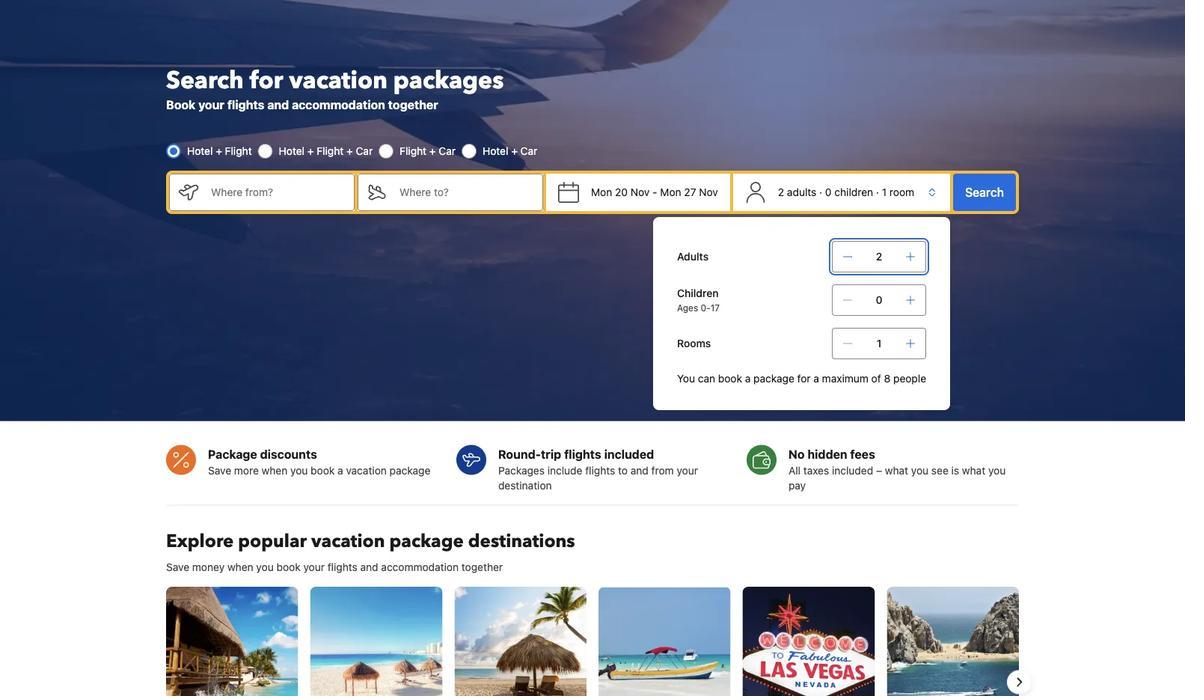 Task type: locate. For each thing, give the bounding box(es) containing it.
3 hotel from the left
[[483, 145, 509, 157]]

5 + from the left
[[511, 145, 518, 157]]

2 horizontal spatial and
[[631, 464, 649, 476]]

you
[[677, 372, 695, 385]]

0-
[[701, 302, 711, 313]]

mon right -
[[660, 186, 682, 198]]

0 vertical spatial and
[[267, 98, 289, 112]]

2 horizontal spatial hotel
[[483, 145, 509, 157]]

2 horizontal spatial flight
[[400, 145, 427, 157]]

0 horizontal spatial included
[[604, 447, 654, 461]]

1 + from the left
[[216, 145, 222, 157]]

hotel up where from? "field"
[[279, 145, 305, 157]]

children
[[835, 186, 874, 198]]

1 horizontal spatial 0
[[876, 294, 883, 306]]

4 + from the left
[[430, 145, 436, 157]]

1 vertical spatial search
[[966, 185, 1005, 199]]

1 horizontal spatial your
[[303, 560, 325, 573]]

your inside round-trip flights included packages include flights to and from your destination
[[677, 464, 698, 476]]

2 hotel from the left
[[279, 145, 305, 157]]

book
[[718, 372, 743, 385], [311, 464, 335, 476], [277, 560, 301, 573]]

0 vertical spatial search
[[166, 64, 244, 97]]

0 vertical spatial save
[[208, 464, 231, 476]]

when down discounts
[[262, 464, 288, 476]]

1 horizontal spatial search
[[966, 185, 1005, 199]]

0 horizontal spatial mon
[[591, 186, 613, 198]]

destinations
[[468, 529, 575, 554]]

book down discounts
[[311, 464, 335, 476]]

ages
[[677, 302, 699, 313]]

mon
[[591, 186, 613, 198], [660, 186, 682, 198]]

of
[[872, 372, 882, 385]]

flight down search for vacation packages book your flights and accommodation together
[[317, 145, 344, 157]]

0 vertical spatial accommodation
[[292, 98, 385, 112]]

search for vacation packages book your flights and accommodation together
[[166, 64, 504, 112]]

1 horizontal spatial flight
[[317, 145, 344, 157]]

save down package
[[208, 464, 231, 476]]

and
[[267, 98, 289, 112], [631, 464, 649, 476], [360, 560, 378, 573]]

car for flight + car
[[439, 145, 456, 157]]

package discounts save more when you book a vacation package
[[208, 447, 431, 476]]

what
[[885, 464, 909, 476], [963, 464, 986, 476]]

1 horizontal spatial 2
[[876, 250, 883, 263]]

you
[[290, 464, 308, 476], [912, 464, 929, 476], [989, 464, 1006, 476], [256, 560, 274, 573]]

you inside 'explore popular vacation package destinations save money when you book your flights and accommodation together'
[[256, 560, 274, 573]]

+ for hotel + flight + car
[[308, 145, 314, 157]]

1 horizontal spatial ·
[[876, 186, 879, 198]]

1 vertical spatial package
[[390, 464, 431, 476]]

money
[[192, 560, 225, 573]]

1 vertical spatial save
[[166, 560, 189, 573]]

flights inside 'explore popular vacation package destinations save money when you book your flights and accommodation together'
[[328, 560, 358, 573]]

together down packages
[[388, 98, 439, 112]]

flight + car
[[400, 145, 456, 157]]

+ for hotel + flight
[[216, 145, 222, 157]]

2 horizontal spatial a
[[814, 372, 820, 385]]

1 horizontal spatial save
[[208, 464, 231, 476]]

hotel
[[187, 145, 213, 157], [279, 145, 305, 157], [483, 145, 509, 157]]

nov right the 27
[[699, 186, 718, 198]]

flight for hotel + flight
[[225, 145, 252, 157]]

0 vertical spatial 2
[[778, 186, 785, 198]]

a
[[745, 372, 751, 385], [814, 372, 820, 385], [338, 464, 343, 476]]

included inside round-trip flights included packages include flights to and from your destination
[[604, 447, 654, 461]]

0 vertical spatial vacation
[[289, 64, 388, 97]]

explore popular vacation package destinations region
[[154, 586, 1031, 696]]

accommodation
[[292, 98, 385, 112], [381, 560, 459, 573]]

save
[[208, 464, 231, 476], [166, 560, 189, 573]]

1 horizontal spatial and
[[360, 560, 378, 573]]

1 vertical spatial book
[[311, 464, 335, 476]]

0 horizontal spatial when
[[228, 560, 253, 573]]

+
[[216, 145, 222, 157], [308, 145, 314, 157], [347, 145, 353, 157], [430, 145, 436, 157], [511, 145, 518, 157]]

1 horizontal spatial for
[[798, 372, 811, 385]]

next image
[[1011, 673, 1028, 691]]

no
[[789, 447, 805, 461]]

you inside the "package discounts save more when you book a vacation package"
[[290, 464, 308, 476]]

explore popular vacation package destinations save money when you book your flights and accommodation together
[[166, 529, 575, 573]]

2 flight from the left
[[317, 145, 344, 157]]

1 nov from the left
[[631, 186, 650, 198]]

hotel + car
[[483, 145, 538, 157]]

explore
[[166, 529, 234, 554]]

0 horizontal spatial hotel
[[187, 145, 213, 157]]

save left money
[[166, 560, 189, 573]]

2 vertical spatial book
[[277, 560, 301, 573]]

hotel + flight + car
[[279, 145, 373, 157]]

2 nov from the left
[[699, 186, 718, 198]]

flight
[[225, 145, 252, 157], [317, 145, 344, 157], [400, 145, 427, 157]]

nov
[[631, 186, 650, 198], [699, 186, 718, 198]]

your
[[198, 98, 225, 112], [677, 464, 698, 476], [303, 560, 325, 573]]

0 vertical spatial your
[[198, 98, 225, 112]]

0 horizontal spatial 0
[[826, 186, 832, 198]]

hotel for hotel + car
[[483, 145, 509, 157]]

you down popular
[[256, 560, 274, 573]]

and inside 'explore popular vacation package destinations save money when you book your flights and accommodation together'
[[360, 560, 378, 573]]

1 vertical spatial and
[[631, 464, 649, 476]]

0 vertical spatial when
[[262, 464, 288, 476]]

car
[[356, 145, 373, 157], [439, 145, 456, 157], [521, 145, 538, 157]]

2 car from the left
[[439, 145, 456, 157]]

1 mon from the left
[[591, 186, 613, 198]]

0 horizontal spatial and
[[267, 98, 289, 112]]

included up to
[[604, 447, 654, 461]]

book down popular
[[277, 560, 301, 573]]

17
[[711, 302, 720, 313]]

hotel down book
[[187, 145, 213, 157]]

0 horizontal spatial your
[[198, 98, 225, 112]]

0 vertical spatial 0
[[826, 186, 832, 198]]

a inside the "package discounts save more when you book a vacation package"
[[338, 464, 343, 476]]

0 vertical spatial for
[[250, 64, 283, 97]]

book right can
[[718, 372, 743, 385]]

search
[[166, 64, 244, 97], [966, 185, 1005, 199]]

1 horizontal spatial hotel
[[279, 145, 305, 157]]

Where from? field
[[199, 174, 355, 211]]

you down discounts
[[290, 464, 308, 476]]

vacation inside search for vacation packages book your flights and accommodation together
[[289, 64, 388, 97]]

0 vertical spatial included
[[604, 447, 654, 461]]

search for search for vacation packages book your flights and accommodation together
[[166, 64, 244, 97]]

Where to? field
[[388, 174, 543, 211]]

0 horizontal spatial 2
[[778, 186, 785, 198]]

children
[[677, 287, 719, 299]]

included down fees
[[832, 464, 874, 476]]

when right money
[[228, 560, 253, 573]]

2 vertical spatial vacation
[[311, 529, 385, 554]]

what right –
[[885, 464, 909, 476]]

2 for 2 adults · 0 children · 1 room
[[778, 186, 785, 198]]

2 down 2 adults · 0 children · 1 room
[[876, 250, 883, 263]]

1 vertical spatial together
[[462, 560, 503, 573]]

1 left "room"
[[882, 186, 887, 198]]

no hidden fees all taxes included – what you see is what you pay
[[789, 447, 1006, 491]]

1 horizontal spatial book
[[311, 464, 335, 476]]

1 horizontal spatial what
[[963, 464, 986, 476]]

2
[[778, 186, 785, 198], [876, 250, 883, 263]]

adults
[[677, 250, 709, 263]]

8
[[884, 372, 891, 385]]

round-trip flights included packages include flights to and from your destination
[[499, 447, 698, 491]]

0 horizontal spatial flight
[[225, 145, 252, 157]]

your down popular
[[303, 560, 325, 573]]

1 vertical spatial 2
[[876, 250, 883, 263]]

nov left -
[[631, 186, 650, 198]]

0 horizontal spatial search
[[166, 64, 244, 97]]

together inside search for vacation packages book your flights and accommodation together
[[388, 98, 439, 112]]

2 horizontal spatial book
[[718, 372, 743, 385]]

1 hotel from the left
[[187, 145, 213, 157]]

1 flight from the left
[[225, 145, 252, 157]]

0 horizontal spatial ·
[[820, 186, 823, 198]]

flight for hotel + flight + car
[[317, 145, 344, 157]]

0 horizontal spatial nov
[[631, 186, 650, 198]]

flight up where from? "field"
[[225, 145, 252, 157]]

0 horizontal spatial book
[[277, 560, 301, 573]]

flight up where to? field
[[400, 145, 427, 157]]

book inside the "package discounts save more when you book a vacation package"
[[311, 464, 335, 476]]

hotel up where to? field
[[483, 145, 509, 157]]

your for packages
[[677, 464, 698, 476]]

1 what from the left
[[885, 464, 909, 476]]

1 vertical spatial accommodation
[[381, 560, 459, 573]]

1 horizontal spatial mon
[[660, 186, 682, 198]]

2 horizontal spatial your
[[677, 464, 698, 476]]

vacation inside 'explore popular vacation package destinations save money when you book your flights and accommodation together'
[[311, 529, 385, 554]]

· right the children
[[876, 186, 879, 198]]

1 up of
[[877, 337, 882, 350]]

0 horizontal spatial car
[[356, 145, 373, 157]]

for inside search for vacation packages book your flights and accommodation together
[[250, 64, 283, 97]]

your inside 'explore popular vacation package destinations save money when you book your flights and accommodation together'
[[303, 560, 325, 573]]

included
[[604, 447, 654, 461], [832, 464, 874, 476]]

2 left adults
[[778, 186, 785, 198]]

all
[[789, 464, 801, 476]]

0 horizontal spatial what
[[885, 464, 909, 476]]

to
[[618, 464, 628, 476]]

3 car from the left
[[521, 145, 538, 157]]

1 horizontal spatial included
[[832, 464, 874, 476]]

together down destinations
[[462, 560, 503, 573]]

1
[[882, 186, 887, 198], [877, 337, 882, 350]]

1 vertical spatial when
[[228, 560, 253, 573]]

package
[[754, 372, 795, 385], [390, 464, 431, 476], [390, 529, 464, 554]]

for
[[250, 64, 283, 97], [798, 372, 811, 385]]

fees
[[851, 447, 876, 461]]

mon left the "20"
[[591, 186, 613, 198]]

vacation
[[289, 64, 388, 97], [346, 464, 387, 476], [311, 529, 385, 554]]

0 horizontal spatial a
[[338, 464, 343, 476]]

2 vertical spatial your
[[303, 560, 325, 573]]

1 horizontal spatial when
[[262, 464, 288, 476]]

what right is
[[963, 464, 986, 476]]

1 vertical spatial vacation
[[346, 464, 387, 476]]

· right adults
[[820, 186, 823, 198]]

when
[[262, 464, 288, 476], [228, 560, 253, 573]]

round-
[[499, 447, 541, 461]]

1 horizontal spatial together
[[462, 560, 503, 573]]

2 vertical spatial package
[[390, 529, 464, 554]]

0 horizontal spatial together
[[388, 98, 439, 112]]

·
[[820, 186, 823, 198], [876, 186, 879, 198]]

2 horizontal spatial car
[[521, 145, 538, 157]]

0
[[826, 186, 832, 198], [876, 294, 883, 306]]

destination
[[499, 479, 552, 491]]

2 + from the left
[[308, 145, 314, 157]]

flights
[[227, 98, 265, 112], [564, 447, 602, 461], [586, 464, 616, 476], [328, 560, 358, 573]]

search inside search for vacation packages book your flights and accommodation together
[[166, 64, 244, 97]]

your right from
[[677, 464, 698, 476]]

1 horizontal spatial car
[[439, 145, 456, 157]]

included inside no hidden fees all taxes included – what you see is what you pay
[[832, 464, 874, 476]]

save inside 'explore popular vacation package destinations save money when you book your flights and accommodation together'
[[166, 560, 189, 573]]

2 · from the left
[[876, 186, 879, 198]]

2 vertical spatial and
[[360, 560, 378, 573]]

+ for hotel + car
[[511, 145, 518, 157]]

1 vertical spatial included
[[832, 464, 874, 476]]

hotel for hotel + flight + car
[[279, 145, 305, 157]]

1 vertical spatial your
[[677, 464, 698, 476]]

you can book a package for a maximum of 8 people
[[677, 372, 927, 385]]

1 vertical spatial for
[[798, 372, 811, 385]]

search inside button
[[966, 185, 1005, 199]]

taxes
[[804, 464, 830, 476]]

0 vertical spatial together
[[388, 98, 439, 112]]

package inside the "package discounts save more when you book a vacation package"
[[390, 464, 431, 476]]

together
[[388, 98, 439, 112], [462, 560, 503, 573]]

1 horizontal spatial nov
[[699, 186, 718, 198]]

0 horizontal spatial for
[[250, 64, 283, 97]]

rooms
[[677, 337, 711, 350]]

0 horizontal spatial save
[[166, 560, 189, 573]]

is
[[952, 464, 960, 476]]

your right book
[[198, 98, 225, 112]]



Task type: vqa. For each thing, say whether or not it's contained in the screenshot.
'together'
yes



Task type: describe. For each thing, give the bounding box(es) containing it.
children ages 0-17
[[677, 287, 720, 313]]

maximum
[[822, 372, 869, 385]]

vacation inside the "package discounts save more when you book a vacation package"
[[346, 464, 387, 476]]

and inside search for vacation packages book your flights and accommodation together
[[267, 98, 289, 112]]

+ for flight + car
[[430, 145, 436, 157]]

3 + from the left
[[347, 145, 353, 157]]

car for hotel + car
[[521, 145, 538, 157]]

more
[[234, 464, 259, 476]]

accommodation inside search for vacation packages book your flights and accommodation together
[[292, 98, 385, 112]]

search for search
[[966, 185, 1005, 199]]

2 mon from the left
[[660, 186, 682, 198]]

-
[[653, 186, 658, 198]]

1 car from the left
[[356, 145, 373, 157]]

1 vertical spatial 1
[[877, 337, 882, 350]]

when inside the "package discounts save more when you book a vacation package"
[[262, 464, 288, 476]]

people
[[894, 372, 927, 385]]

your for destinations
[[303, 560, 325, 573]]

mon 20 nov - mon 27 nov
[[591, 186, 718, 198]]

package
[[208, 447, 257, 461]]

from
[[652, 464, 674, 476]]

0 vertical spatial 1
[[882, 186, 887, 198]]

your inside search for vacation packages book your flights and accommodation together
[[198, 98, 225, 112]]

package inside 'explore popular vacation package destinations save money when you book your flights and accommodation together'
[[390, 529, 464, 554]]

–
[[877, 464, 883, 476]]

20
[[615, 186, 628, 198]]

book inside 'explore popular vacation package destinations save money when you book your flights and accommodation together'
[[277, 560, 301, 573]]

can
[[698, 372, 716, 385]]

room
[[890, 186, 915, 198]]

vacation for packages
[[289, 64, 388, 97]]

you right is
[[989, 464, 1006, 476]]

when inside 'explore popular vacation package destinations save money when you book your flights and accommodation together'
[[228, 560, 253, 573]]

together inside 'explore popular vacation package destinations save money when you book your flights and accommodation together'
[[462, 560, 503, 573]]

adults
[[787, 186, 817, 198]]

1 horizontal spatial a
[[745, 372, 751, 385]]

hotel + flight
[[187, 145, 252, 157]]

1 · from the left
[[820, 186, 823, 198]]

1 vertical spatial 0
[[876, 294, 883, 306]]

2 what from the left
[[963, 464, 986, 476]]

save inside the "package discounts save more when you book a vacation package"
[[208, 464, 231, 476]]

pay
[[789, 479, 806, 491]]

0 vertical spatial package
[[754, 372, 795, 385]]

packages
[[394, 64, 504, 97]]

you left see
[[912, 464, 929, 476]]

book
[[166, 98, 196, 112]]

27
[[684, 186, 697, 198]]

vacation for package
[[311, 529, 385, 554]]

see
[[932, 464, 949, 476]]

discounts
[[260, 447, 317, 461]]

2 adults · 0 children · 1 room
[[778, 186, 915, 198]]

trip
[[541, 447, 562, 461]]

hidden
[[808, 447, 848, 461]]

include
[[548, 464, 583, 476]]

search button
[[954, 174, 1017, 211]]

popular
[[238, 529, 307, 554]]

0 vertical spatial book
[[718, 372, 743, 385]]

3 flight from the left
[[400, 145, 427, 157]]

packages
[[499, 464, 545, 476]]

hotel for hotel + flight
[[187, 145, 213, 157]]

2 for 2
[[876, 250, 883, 263]]

accommodation inside 'explore popular vacation package destinations save money when you book your flights and accommodation together'
[[381, 560, 459, 573]]

and inside round-trip flights included packages include flights to and from your destination
[[631, 464, 649, 476]]

flights inside search for vacation packages book your flights and accommodation together
[[227, 98, 265, 112]]



